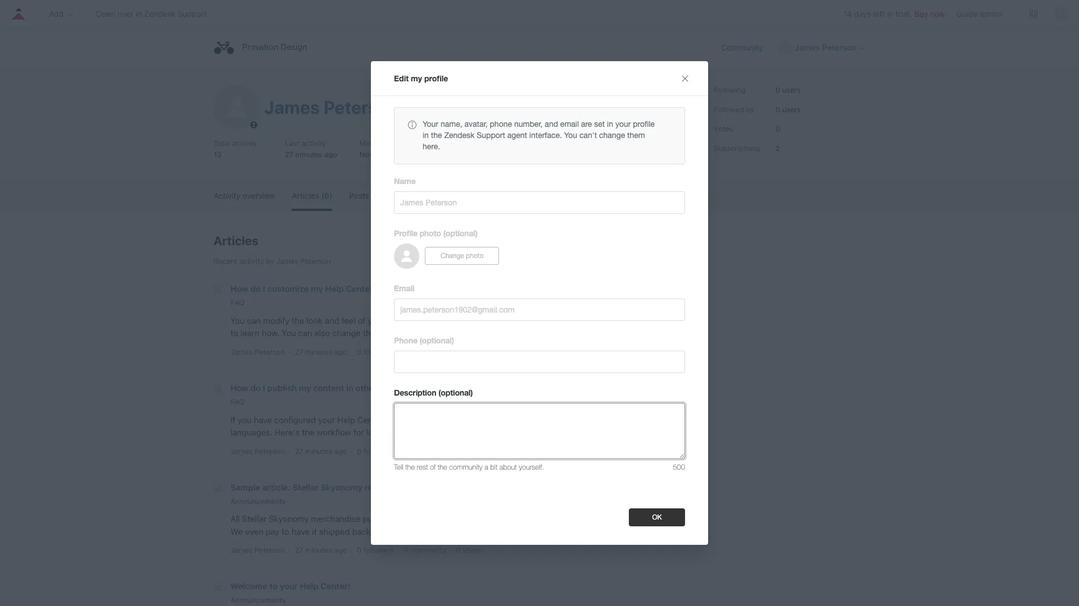 Task type: locate. For each thing, give the bounding box(es) containing it.
1 vertical spatial comments
[[411, 546, 446, 555]]

1 vertical spatial you
[[230, 316, 245, 326]]

guide
[[956, 9, 978, 18]]

0 vertical spatial if
[[485, 328, 490, 339]]

if up 'languages.'
[[230, 415, 235, 425]]

2 horizontal spatial of
[[430, 463, 436, 472]]

minutes down "it"
[[305, 546, 332, 555]]

how for how do i publish my content in other languages?
[[230, 383, 248, 393]]

0 horizontal spatial skyonomy
[[269, 514, 309, 524]]

peterson down 14
[[822, 42, 857, 52]]

center!
[[321, 582, 351, 592]]

1 announcements from the top
[[230, 497, 286, 506]]

0 horizontal spatial other
[[356, 383, 377, 393]]

2 vertical spatial stellar
[[524, 527, 549, 537]]

0 vertical spatial 0 followers
[[357, 348, 394, 357]]

optional right phone
[[422, 336, 452, 345]]

ago down the shipped
[[334, 546, 347, 555]]

0 comments for cancel
[[404, 546, 446, 555]]

minutes down also
[[305, 348, 332, 357]]

how do i customize my help center? link
[[230, 284, 378, 294]]

0 users
[[776, 85, 801, 94], [776, 105, 801, 114]]

0 vertical spatial comments
[[411, 348, 446, 357]]

member since november 17, 2023
[[360, 139, 425, 159]]

activity overview link
[[214, 183, 275, 209]]

1 horizontal spatial stellar
[[293, 483, 319, 493]]

by up customize
[[266, 257, 274, 266]]

of right design
[[406, 328, 413, 339]]

0 vertical spatial 27 minutes ago
[[295, 348, 347, 357]]

to right pay
[[282, 527, 289, 537]]

can't
[[579, 131, 597, 140]]

1 announcements link from the top
[[230, 497, 286, 506]]

your inside your name, avatar, phone number, and email are set in your profile in the zendesk support agent interface. you can't change them here.
[[615, 120, 631, 129]]

0 vertical spatial how
[[230, 284, 248, 294]]

activity
[[232, 139, 257, 148], [301, 139, 326, 148], [239, 257, 264, 266]]

1 0 followers from the top
[[357, 348, 394, 357]]

1 followers from the top
[[364, 348, 394, 357]]

3 0 followers from the top
[[357, 546, 394, 555]]

3 followers from the top
[[364, 546, 394, 555]]

following
[[714, 85, 746, 94]]

name,
[[441, 120, 462, 129]]

change
[[441, 252, 464, 260]]

james peterson down learn
[[230, 348, 285, 357]]

1 vertical spatial 0 comments
[[404, 546, 446, 555]]

in right user on the top
[[136, 9, 142, 18]]

help
[[325, 284, 344, 294], [387, 316, 405, 326], [624, 316, 642, 326], [435, 328, 453, 339], [337, 415, 355, 425], [424, 428, 442, 438], [300, 582, 318, 592]]

merchandise
[[311, 514, 361, 524]]

you down modify
[[282, 328, 296, 339]]

to up localizing
[[386, 415, 393, 425]]

help left "center?"
[[325, 284, 344, 294]]

... down 'guarantee,'
[[551, 527, 558, 537]]

0 vertical spatial you
[[564, 131, 577, 140]]

1 vertical spatial followers
[[364, 447, 394, 456]]

2 0 followers from the top
[[357, 447, 394, 456]]

number,
[[514, 120, 543, 129]]

1 faq link from the top
[[230, 299, 245, 308]]

0 vertical spatial 0 users
[[776, 85, 801, 94]]

backed
[[419, 514, 447, 524]]

of right rest
[[430, 463, 436, 472]]

set
[[594, 120, 605, 129]]

help up design
[[387, 316, 405, 326]]

how.
[[262, 328, 279, 339]]

do up 'languages.'
[[250, 383, 261, 393]]

0 vertical spatial articles
[[292, 191, 319, 201]]

last
[[285, 139, 299, 148]]

2 vertical spatial )
[[471, 388, 473, 398]]

do inside how do i publish my content in other languages? faq
[[250, 383, 261, 393]]

0 vertical spatial support
[[178, 9, 207, 18]]

) for phone ( optional )
[[452, 336, 454, 345]]

and for look
[[325, 316, 339, 326]]

have left "it"
[[292, 527, 310, 537]]

peterson
[[822, 42, 857, 52], [324, 97, 399, 118], [300, 257, 331, 266], [255, 348, 285, 357], [255, 447, 285, 456], [255, 546, 285, 555]]

1 0 comments from the top
[[404, 348, 446, 357]]

colors
[[485, 316, 508, 326]]

you up learn
[[230, 316, 245, 326]]

to right the welcome
[[269, 582, 278, 592]]

to left us.
[[373, 527, 381, 537]]

27 for customize
[[295, 348, 303, 357]]

1 vertical spatial do
[[250, 383, 261, 393]]

and up "interface."
[[545, 120, 558, 129]]

by inside you can modify the look and feel of your help center by changing colors and fonts. see branding your help center to learn how.  you can also change the design of your help center. if you're comfort...
[[435, 316, 445, 326]]

we
[[230, 527, 243, 537]]

1 horizontal spatial articles
[[292, 191, 319, 201]]

1 horizontal spatial )
[[471, 388, 473, 398]]

minutes down 'workflow'
[[305, 447, 332, 456]]

other right into
[[521, 428, 541, 438]]

3 27 minutes ago from the top
[[295, 546, 347, 555]]

faq up 'languages.'
[[230, 398, 245, 407]]

you up into
[[505, 415, 519, 425]]

0 vertical spatial faq link
[[230, 299, 245, 308]]

) up the change photo button
[[475, 229, 478, 238]]

to
[[230, 328, 238, 339], [386, 415, 393, 425], [282, 527, 289, 537], [373, 527, 381, 537], [269, 582, 278, 592]]

1 vertical spatial faq
[[230, 398, 245, 407]]

0 votes down center.
[[456, 348, 481, 357]]

james peterson down 14
[[795, 42, 857, 52]]

peterson up 'member'
[[324, 97, 399, 118]]

0 vertical spatial do
[[250, 284, 261, 294]]

comments
[[399, 191, 438, 201]]

2 comments from the top
[[411, 546, 446, 555]]

do inside how do i customize my help center? faq
[[250, 284, 261, 294]]

1 vertical spatial zendesk
[[444, 131, 475, 140]]

i for publish
[[263, 383, 265, 393]]

2 vertical spatial followers
[[364, 546, 394, 555]]

optional up the change photo button
[[446, 229, 475, 238]]

if down colors
[[485, 328, 490, 339]]

1 vertical spatial publish
[[537, 415, 565, 425]]

it
[[312, 527, 317, 537]]

localizing
[[366, 428, 402, 438]]

1 comments from the top
[[411, 348, 446, 357]]

1 vertical spatial votes
[[463, 546, 481, 555]]

1 vertical spatial 0 users
[[776, 105, 801, 114]]

comments down phone ( optional )
[[411, 348, 446, 357]]

ago up (6)
[[324, 150, 337, 159]]

feel
[[341, 316, 356, 326]]

peterson inside popup button
[[822, 42, 857, 52]]

2 0 votes from the top
[[456, 546, 481, 555]]

activity down user (james peterson) is a team member icon
[[232, 139, 257, 148]]

and inside your name, avatar, phone number, and email are set in your profile in the zendesk support agent interface. you can't change them here.
[[545, 120, 558, 129]]

2 vertical spatial of
[[430, 463, 436, 472]]

help left center!
[[300, 582, 318, 592]]

community link
[[721, 41, 774, 53]]

guide admin
[[956, 9, 1002, 18]]

james
[[795, 42, 820, 52], [264, 97, 320, 118], [276, 257, 298, 266], [230, 348, 253, 357], [230, 447, 253, 456], [230, 546, 253, 555]]

how for how do i customize my help center?
[[230, 284, 248, 294]]

1 vertical spatial of
[[406, 328, 413, 339]]

followed by
[[714, 105, 754, 114]]

how
[[230, 284, 248, 294], [230, 383, 248, 393]]

by inside all stellar skyonomy merchandise purchases are backed by our 30-day satisfaction guarantee, no questions asked. we even pay to have it shipped back to us. additionally, you can cancel your stellar ...
[[450, 514, 459, 524]]

profile
[[424, 74, 448, 83], [643, 89, 663, 98], [633, 120, 655, 129]]

27 minutes ago for configured
[[295, 447, 347, 456]]

announcements
[[230, 497, 286, 506], [230, 596, 286, 605]]

1 27 minutes ago from the top
[[295, 348, 347, 357]]

help right branding
[[624, 316, 642, 326]]

1 vertical spatial articles
[[214, 234, 258, 248]]

have inside all stellar skyonomy merchandise purchases are backed by our 30-day satisfaction guarantee, no questions asked. we even pay to have it shipped back to us. additionally, you can cancel your stellar ...
[[292, 527, 310, 537]]

1 vertical spatial if
[[230, 415, 235, 425]]

1 vertical spatial announcements link
[[230, 596, 286, 605]]

modify
[[263, 316, 290, 326]]

i left customize
[[263, 284, 265, 294]]

my inside how do i publish my content in other languages? faq
[[299, 383, 311, 393]]

how inside how do i customize my help center? faq
[[230, 284, 248, 294]]

provation design link
[[214, 38, 313, 58]]

1 vertical spatial skyonomy
[[269, 514, 309, 524]]

faq inside how do i customize my help center? faq
[[230, 299, 245, 308]]

have up 'languages.'
[[254, 415, 272, 425]]

Name field
[[394, 191, 685, 214]]

announcements down the welcome
[[230, 596, 286, 605]]

1 horizontal spatial edit
[[629, 89, 641, 98]]

2 vertical spatial optional
[[441, 388, 471, 398]]

activity overview
[[214, 191, 275, 201]]

27 for publish
[[295, 447, 303, 456]]

ago down feel
[[334, 348, 347, 357]]

0 horizontal spatial of
[[358, 316, 366, 326]]

faq link for how do i customize my help center?
[[230, 299, 245, 308]]

1 horizontal spatial you
[[282, 328, 296, 339]]

1 vertical spatial ...
[[551, 527, 558, 537]]

0 vertical spatial publish
[[267, 383, 297, 393]]

(
[[443, 229, 446, 238], [420, 336, 422, 345], [439, 388, 441, 398]]

navigation
[[0, 0, 1079, 28]]

) left center.
[[452, 336, 454, 345]]

0 horizontal spatial articles
[[214, 234, 258, 248]]

minutes for customize
[[305, 348, 332, 357]]

look
[[306, 316, 323, 326]]

0 vertical spatial i
[[263, 284, 265, 294]]

james peterson for if you have configured your help center to support multiple languages, you can publish content in your supported languages.   here's the workflow for localizing your help center content into other ...
[[230, 447, 285, 456]]

2 horizontal spatial you
[[564, 131, 577, 140]]

can right languages,
[[521, 415, 535, 425]]

your right the welcome
[[280, 582, 298, 592]]

james peterson inside popup button
[[795, 42, 857, 52]]

the
[[431, 131, 442, 140], [292, 316, 304, 326], [363, 328, 375, 339], [302, 428, 314, 438], [405, 463, 415, 472], [438, 463, 447, 472]]

1 vertical spatial )
[[452, 336, 454, 345]]

comments for design
[[411, 348, 446, 357]]

2 announcements link from the top
[[230, 596, 286, 605]]

0 vertical spatial 0 votes
[[456, 348, 481, 357]]

you down backed
[[445, 527, 459, 537]]

)
[[475, 229, 478, 238], [452, 336, 454, 345], [471, 388, 473, 398]]

votes down center.
[[463, 348, 481, 357]]

your inside all stellar skyonomy merchandise purchases are backed by our 30-day satisfaction guarantee, no questions asked. we even pay to have it shipped back to us. additionally, you can cancel your stellar ...
[[505, 527, 522, 537]]

1 horizontal spatial (
[[439, 388, 441, 398]]

faq up learn
[[230, 299, 245, 308]]

james peterson down 'languages.'
[[230, 447, 285, 456]]

announcements link
[[230, 497, 286, 506], [230, 596, 286, 605]]

zendesk down 'name,'
[[444, 131, 475, 140]]

0 vertical spatial zendesk
[[144, 9, 175, 18]]

community
[[721, 43, 763, 52]]

2 vertical spatial 0 followers
[[357, 546, 394, 555]]

how do i publish my content in other languages? faq
[[230, 383, 425, 407]]

activity inside total activity 13
[[232, 139, 257, 148]]

how inside how do i publish my content in other languages? faq
[[230, 383, 248, 393]]

2 do from the top
[[250, 383, 261, 393]]

1 horizontal spatial have
[[292, 527, 310, 537]]

2 vertical spatial profile
[[633, 120, 655, 129]]

stellar inside sample article: stellar skyonomy refund policies announcements
[[293, 483, 319, 493]]

1 vertical spatial i
[[263, 383, 265, 393]]

faq link up 'languages.'
[[230, 398, 245, 407]]

( up change
[[443, 229, 446, 238]]

2 followers from the top
[[364, 447, 394, 456]]

announcements inside 'welcome to your help center! announcements'
[[230, 596, 286, 605]]

0 horizontal spatial have
[[254, 415, 272, 425]]

users for followed by
[[782, 105, 801, 114]]

in down your
[[423, 131, 429, 140]]

trial.
[[896, 9, 912, 19]]

27
[[285, 150, 293, 159], [295, 348, 303, 357], [295, 447, 303, 456], [295, 546, 303, 555]]

are up can't
[[581, 120, 592, 129]]

... inside all stellar skyonomy merchandise purchases are backed by our 30-day satisfaction guarantee, no questions asked. we even pay to have it shipped back to us. additionally, you can cancel your stellar ...
[[551, 527, 558, 537]]

activity inside last activity 27 minutes ago
[[301, 139, 326, 148]]

skyonomy up merchandise
[[321, 483, 363, 493]]

edit my profile dialog
[[371, 61, 708, 546]]

... inside if you have configured your help center to support multiple languages, you can publish content in your supported languages.   here's the workflow for localizing your help center content into other ...
[[543, 428, 550, 438]]

27 down the here's
[[295, 447, 303, 456]]

publish inside if you have configured your help center to support multiple languages, you can publish content in your supported languages.   here's the workflow for localizing your help center content into other ...
[[537, 415, 565, 425]]

even
[[245, 527, 263, 537]]

all
[[230, 514, 240, 524]]

member
[[360, 139, 388, 148]]

0 vertical spatial are
[[581, 120, 592, 129]]

faq link up learn
[[230, 299, 245, 308]]

2 faq link from the top
[[230, 398, 245, 407]]

0 vertical spatial announcements link
[[230, 497, 286, 506]]

announcements link down the welcome
[[230, 596, 286, 605]]

you down the email
[[564, 131, 577, 140]]

if you have configured your help center to support multiple languages, you can publish content in your supported languages.   here's the workflow for localizing your help center content into other ...
[[230, 415, 667, 438]]

1 vertical spatial photo
[[466, 252, 484, 260]]

0 vertical spatial other
[[356, 383, 377, 393]]

2 vertical spatial 27 minutes ago
[[295, 546, 347, 555]]

policies
[[393, 483, 424, 493]]

center?
[[346, 284, 378, 294]]

2
[[776, 144, 780, 153]]

0 votes for center
[[456, 348, 481, 357]]

in right set
[[607, 120, 613, 129]]

change photo button
[[425, 247, 499, 265]]

ago down 'workflow'
[[334, 447, 347, 456]]

1 vertical spatial 27 minutes ago
[[295, 447, 347, 456]]

( right description
[[439, 388, 441, 398]]

my inside how do i customize my help center? faq
[[311, 284, 323, 294]]

in up 'workflow'
[[346, 383, 353, 393]]

followers down design
[[364, 348, 394, 357]]

0 horizontal spatial content
[[313, 383, 344, 393]]

27 minutes ago for merchandise
[[295, 546, 347, 555]]

followers down localizing
[[364, 447, 394, 456]]

help inside 'welcome to your help center! announcements'
[[300, 582, 318, 592]]

supported
[[627, 415, 667, 425]]

skyonomy
[[321, 483, 363, 493], [269, 514, 309, 524]]

2 votes from the top
[[463, 546, 481, 555]]

1 horizontal spatial publish
[[537, 415, 565, 425]]

1 0 votes from the top
[[456, 348, 481, 357]]

edit for edit profile
[[629, 89, 641, 98]]

the inside your name, avatar, phone number, and email are set in your profile in the zendesk support agent interface. you can't change them here.
[[431, 131, 442, 140]]

1 vertical spatial 0 followers
[[357, 447, 394, 456]]

... right into
[[543, 428, 550, 438]]

0 users for following
[[776, 85, 801, 94]]

0 horizontal spatial support
[[178, 9, 207, 18]]

0 followers down us.
[[357, 546, 394, 555]]

1 vertical spatial 0 votes
[[456, 546, 481, 555]]

stellar down satisfaction
[[524, 527, 549, 537]]

2 announcements from the top
[[230, 596, 286, 605]]

edit
[[394, 74, 409, 83], [629, 89, 641, 98]]

in inside if you have configured your help center to support multiple languages, you can publish content in your supported languages.   here's the workflow for localizing your help center content into other ...
[[599, 415, 606, 425]]

cancel
[[478, 527, 503, 537]]

ago inside last activity 27 minutes ago
[[324, 150, 337, 159]]

help down changing
[[435, 328, 453, 339]]

1 horizontal spatial and
[[510, 316, 525, 326]]

announcements link down sample
[[230, 497, 286, 506]]

0 followers down design
[[357, 348, 394, 357]]

faq inside how do i publish my content in other languages? faq
[[230, 398, 245, 407]]

peterson down the here's
[[255, 447, 285, 456]]

2 0 comments from the top
[[404, 546, 446, 555]]

all stellar skyonomy merchandise purchases are backed by our 30-day satisfaction guarantee, no questions asked. we even pay to have it shipped back to us. additionally, you can cancel your stellar ...
[[230, 514, 674, 537]]

skyonomy up pay
[[269, 514, 309, 524]]

and up you're
[[510, 316, 525, 326]]

1 faq from the top
[[230, 299, 245, 308]]

2 how from the top
[[230, 383, 248, 393]]

change photo
[[441, 252, 484, 260]]

0 vertical spatial of
[[358, 316, 366, 326]]

0
[[776, 85, 780, 94], [776, 105, 780, 114], [776, 124, 780, 133], [357, 348, 362, 357], [404, 348, 409, 357], [456, 348, 461, 357], [357, 447, 362, 456], [357, 546, 362, 555], [404, 546, 409, 555], [456, 546, 461, 555]]

sample article: stellar skyonomy refund policies announcements
[[230, 483, 424, 506]]

zendesk right user on the top
[[144, 9, 175, 18]]

0 vertical spatial users
[[782, 85, 801, 94]]

1 users from the top
[[782, 85, 801, 94]]

you inside your name, avatar, phone number, and email are set in your profile in the zendesk support agent interface. you can't change them here.
[[564, 131, 577, 140]]

if inside if you have configured your help center to support multiple languages, you can publish content in your supported languages.   here's the workflow for localizing your help center content into other ...
[[230, 415, 235, 425]]

followers for center
[[364, 447, 394, 456]]

to left learn
[[230, 328, 238, 339]]

articles left (6)
[[292, 191, 319, 201]]

( for phone ( optional )
[[420, 336, 422, 345]]

1 horizontal spatial change
[[599, 131, 625, 140]]

edit inside dialog
[[394, 74, 409, 83]]

1 votes from the top
[[463, 348, 481, 357]]

2 horizontal spatial (
[[443, 229, 446, 238]]

1 horizontal spatial zendesk
[[444, 131, 475, 140]]

1 vertical spatial users
[[782, 105, 801, 114]]

name
[[394, 176, 416, 186]]

0 horizontal spatial change
[[332, 328, 361, 339]]

you inside all stellar skyonomy merchandise purchases are backed by our 30-day satisfaction guarantee, no questions asked. we even pay to have it shipped back to us. additionally, you can cancel your stellar ...
[[445, 527, 459, 537]]

and
[[545, 120, 558, 129], [325, 316, 339, 326], [510, 316, 525, 326]]

0 horizontal spatial publish
[[267, 383, 297, 393]]

27 minutes ago down "it"
[[295, 546, 347, 555]]

welcome
[[230, 582, 267, 592]]

my for center?
[[311, 284, 323, 294]]

0 followers for backed
[[357, 546, 394, 555]]

0 vertical spatial )
[[475, 229, 478, 238]]

the right rest
[[438, 463, 447, 472]]

0 vertical spatial votes
[[463, 348, 481, 357]]

1 how from the top
[[230, 284, 248, 294]]

None telephone field
[[394, 351, 685, 374]]

) for description ( optional )
[[471, 388, 473, 398]]

0 vertical spatial faq
[[230, 299, 245, 308]]

in left the supported
[[599, 415, 606, 425]]

0 horizontal spatial photo
[[420, 229, 441, 238]]

1 do from the top
[[250, 284, 261, 294]]

provation
[[242, 42, 278, 52]]

2 users from the top
[[782, 105, 801, 114]]

2 faq from the top
[[230, 398, 245, 407]]

i for customize
[[263, 284, 265, 294]]

2 vertical spatial you
[[282, 328, 296, 339]]

0 vertical spatial followers
[[364, 348, 394, 357]]

14 days left in trial. buy now
[[843, 9, 945, 19]]

2 i from the top
[[263, 383, 265, 393]]

fonts.
[[527, 316, 549, 326]]

0 vertical spatial ...
[[543, 428, 550, 438]]

how down recent
[[230, 284, 248, 294]]

the up here.
[[431, 131, 442, 140]]

1 horizontal spatial other
[[521, 428, 541, 438]]

and up also
[[325, 316, 339, 326]]

none text field inside edit my profile dialog
[[394, 403, 685, 460]]

0 vertical spatial have
[[254, 415, 272, 425]]

1 horizontal spatial if
[[485, 328, 490, 339]]

by
[[746, 105, 754, 114], [266, 257, 274, 266], [435, 316, 445, 326], [450, 514, 459, 524]]

phone
[[394, 336, 417, 345]]

the down configured
[[302, 428, 314, 438]]

avatar,
[[464, 120, 488, 129]]

0 horizontal spatial if
[[230, 415, 235, 425]]

announcements link for sample article: stellar skyonomy refund policies
[[230, 497, 286, 506]]

27 up 'how do i publish my content in other languages?' link
[[295, 348, 303, 357]]

0 users up 2
[[776, 105, 801, 114]]

if
[[485, 328, 490, 339], [230, 415, 235, 425]]

0 vertical spatial profile
[[424, 74, 448, 83]]

users
[[782, 85, 801, 94], [782, 105, 801, 114]]

2 vertical spatial (
[[439, 388, 441, 398]]

i inside how do i customize my help center? faq
[[263, 284, 265, 294]]

1 i from the top
[[263, 284, 265, 294]]

profile inside your name, avatar, phone number, and email are set in your profile in the zendesk support agent interface. you can't change them here.
[[633, 120, 655, 129]]

other left the languages?
[[356, 383, 377, 393]]

2 vertical spatial content
[[472, 428, 502, 438]]

do down recent activity by james peterson on the top left
[[250, 284, 261, 294]]

1 0 users from the top
[[776, 85, 801, 94]]

change down feel
[[332, 328, 361, 339]]

edit inside button
[[629, 89, 641, 98]]

2 horizontal spatial stellar
[[524, 527, 549, 537]]

publish up configured
[[267, 383, 297, 393]]

1 horizontal spatial you
[[445, 527, 459, 537]]

0 followers down localizing
[[357, 447, 394, 456]]

optional
[[446, 229, 475, 238], [422, 336, 452, 345], [441, 388, 471, 398]]

0 horizontal spatial (
[[420, 336, 422, 345]]

the inside if you have configured your help center to support multiple languages, you can publish content in your supported languages.   here's the workflow for localizing your help center content into other ...
[[302, 428, 314, 438]]

1 vertical spatial edit
[[629, 89, 641, 98]]

None text field
[[394, 403, 685, 460]]

i inside how do i publish my content in other languages? faq
[[263, 383, 265, 393]]

2 27 minutes ago from the top
[[295, 447, 347, 456]]

photo inside button
[[466, 252, 484, 260]]

2 0 users from the top
[[776, 105, 801, 114]]

minutes down last
[[295, 150, 322, 159]]



Task type: vqa. For each thing, say whether or not it's contained in the screenshot.
Admin icon
no



Task type: describe. For each thing, give the bounding box(es) containing it.
0 vertical spatial (
[[443, 229, 446, 238]]

november
[[360, 150, 395, 159]]

minutes inside last activity 27 minutes ago
[[295, 150, 322, 159]]

followed
[[714, 105, 744, 114]]

17,
[[397, 150, 405, 159]]

edit for edit my profile
[[394, 74, 409, 83]]

ago for publish
[[334, 447, 347, 456]]

activity for last activity
[[301, 139, 326, 148]]

learn
[[240, 328, 260, 339]]

0 users for followed by
[[776, 105, 801, 114]]

description ( optional )
[[394, 388, 473, 398]]

james peterson up last activity 27 minutes ago
[[264, 97, 399, 118]]

change inside your name, avatar, phone number, and email are set in your profile in the zendesk support agent interface. you can't change them here.
[[599, 131, 625, 140]]

recent activity by james peterson
[[214, 257, 331, 266]]

help down multiple
[[424, 428, 442, 438]]

profile inside button
[[643, 89, 663, 98]]

languages,
[[461, 415, 503, 425]]

2 horizontal spatial content
[[567, 415, 597, 425]]

them
[[627, 131, 645, 140]]

ok
[[652, 514, 662, 522]]

workflow
[[317, 428, 351, 438]]

help inside how do i customize my help center? faq
[[325, 284, 344, 294]]

provation design help center home page image
[[214, 38, 234, 58]]

ago for customize
[[334, 348, 347, 357]]

edit my profile heading
[[394, 74, 448, 83]]

your left the supported
[[608, 415, 625, 425]]

articles (6)
[[292, 191, 332, 201]]

0 vertical spatial optional
[[446, 229, 475, 238]]

Email field
[[394, 299, 685, 321]]

can inside all stellar skyonomy merchandise purchases are backed by our 30-day satisfaction guarantee, no questions asked. we even pay to have it shipped back to us. additionally, you can cancel your stellar ...
[[462, 527, 475, 537]]

email
[[394, 284, 414, 293]]

center.
[[455, 328, 483, 339]]

subscriptions
[[714, 144, 760, 153]]

users for following
[[782, 85, 801, 94]]

1 vertical spatial stellar
[[242, 514, 267, 524]]

james peterson button
[[779, 41, 865, 55]]

other inside how do i publish my content in other languages? faq
[[356, 383, 377, 393]]

zendesk products image
[[1030, 10, 1037, 18]]

2 horizontal spatial you
[[505, 415, 519, 425]]

minutes for publish
[[305, 447, 332, 456]]

0 horizontal spatial zendesk
[[144, 9, 175, 18]]

questions
[[609, 514, 646, 524]]

here's
[[275, 428, 300, 438]]

languages?
[[379, 383, 425, 393]]

30-
[[476, 514, 490, 524]]

total
[[214, 139, 230, 148]]

1 horizontal spatial of
[[406, 328, 413, 339]]

articles for articles
[[214, 234, 258, 248]]

support inside your name, avatar, phone number, and email are set in your profile in the zendesk support agent interface. you can't change them here.
[[477, 131, 505, 140]]

and for number,
[[545, 120, 558, 129]]

posts (5) link
[[349, 183, 382, 209]]

now
[[930, 9, 945, 19]]

do for publish
[[250, 383, 261, 393]]

can inside if you have configured your help center to support multiple languages, you can publish content in your supported languages.   here's the workflow for localizing your help center content into other ...
[[521, 415, 535, 425]]

last activity 27 minutes ago
[[285, 139, 337, 159]]

email
[[560, 120, 579, 129]]

14
[[843, 9, 852, 19]]

0 horizontal spatial you
[[238, 415, 252, 425]]

no
[[597, 514, 606, 524]]

your right branding
[[605, 316, 622, 326]]

shipped
[[319, 527, 350, 537]]

your
[[423, 120, 438, 129]]

none telephone field inside edit my profile dialog
[[394, 351, 685, 374]]

peterson down how.
[[255, 348, 285, 357]]

followers for backed
[[364, 546, 394, 555]]

optional for description ( optional )
[[441, 388, 471, 398]]

your right design
[[416, 328, 433, 339]]

buy
[[914, 9, 928, 19]]

can down look
[[298, 328, 312, 339]]

admin
[[980, 9, 1002, 18]]

your up 'workflow'
[[318, 415, 335, 425]]

announcements link for welcome to your help center!
[[230, 596, 286, 605]]

followers for feel
[[364, 348, 394, 357]]

do for customize
[[250, 284, 261, 294]]

here.
[[423, 142, 440, 151]]

publish inside how do i publish my content in other languages? faq
[[267, 383, 297, 393]]

sample
[[230, 483, 260, 493]]

in right left
[[887, 9, 894, 19]]

27 for skyonomy
[[295, 546, 303, 555]]

minutes for skyonomy
[[305, 546, 332, 555]]

purchases
[[363, 514, 403, 524]]

comfort...
[[518, 328, 556, 339]]

comments (0)
[[399, 191, 451, 201]]

tell
[[394, 463, 403, 472]]

the right tell
[[405, 463, 415, 472]]

james inside james peterson popup button
[[795, 42, 820, 52]]

27 minutes ago for the
[[295, 348, 347, 357]]

your inside 'welcome to your help center! announcements'
[[280, 582, 298, 592]]

activity for total activity
[[232, 139, 257, 148]]

my for in
[[299, 383, 311, 393]]

about
[[499, 463, 517, 472]]

photo for profile
[[420, 229, 441, 238]]

faq link for how do i publish my content in other languages?
[[230, 398, 245, 407]]

13
[[214, 150, 221, 159]]

other inside if you have configured your help center to support multiple languages, you can publish content in your supported languages.   here's the workflow for localizing your help center content into other ...
[[521, 428, 541, 438]]

phone
[[490, 120, 512, 129]]

you can modify the look and feel of your help center by changing colors and fonts. see branding your help center to learn how.  you can also change the design of your help center. if you're comfort...
[[230, 316, 670, 339]]

my inside dialog
[[411, 74, 422, 83]]

branding
[[568, 316, 603, 326]]

overview
[[243, 191, 275, 201]]

refund
[[365, 483, 391, 493]]

ago for skyonomy
[[334, 546, 347, 555]]

0 horizontal spatial you
[[230, 316, 245, 326]]

pay
[[266, 527, 279, 537]]

( for description ( optional )
[[439, 388, 441, 398]]

james peterson for all stellar skyonomy merchandise purchases are backed by our 30-day satisfaction guarantee, no questions asked. we even pay to have it shipped back to us. additionally, you can cancel your stellar ...
[[230, 546, 285, 555]]

guarantee,
[[553, 514, 595, 524]]

can up learn
[[247, 316, 261, 326]]

open
[[96, 9, 115, 18]]

peterson down pay
[[255, 546, 285, 555]]

open user in zendesk support link
[[96, 9, 207, 18]]

your up design
[[368, 316, 385, 326]]

welcome to your help center! announcements
[[230, 582, 351, 605]]

2 horizontal spatial )
[[475, 229, 478, 238]]

article:
[[262, 483, 290, 493]]

edit profile button
[[618, 85, 674, 103]]

satisfaction
[[507, 514, 551, 524]]

your name, avatar, phone number, and email are set in your profile in the zendesk support agent interface. you can't change them here.
[[423, 120, 655, 151]]

tell the rest of the community a bit about yourself.
[[394, 463, 544, 472]]

activity
[[214, 191, 241, 201]]

articles (6) link
[[292, 183, 332, 209]]

have inside if you have configured your help center to support multiple languages, you can publish content in your supported languages.   here's the workflow for localizing your help center content into other ...
[[254, 415, 272, 425]]

zendesk inside your name, avatar, phone number, and email are set in your profile in the zendesk support agent interface. you can't change them here.
[[444, 131, 475, 140]]

the left design
[[363, 328, 375, 339]]

change inside you can modify the look and feel of your help center by changing colors and fonts. see branding your help center to learn how.  you can also change the design of your help center. if you're comfort...
[[332, 328, 361, 339]]

skyonomy inside all stellar skyonomy merchandise purchases are backed by our 30-day satisfaction guarantee, no questions asked. we even pay to have it shipped back to us. additionally, you can cancel your stellar ...
[[269, 514, 309, 524]]

optional for phone ( optional )
[[422, 336, 452, 345]]

are inside your name, avatar, phone number, and email are set in your profile in the zendesk support agent interface. you can't change them here.
[[581, 120, 592, 129]]

content inside how do i publish my content in other languages? faq
[[313, 383, 344, 393]]

also
[[314, 328, 330, 339]]

interface.
[[529, 131, 562, 140]]

left
[[873, 9, 885, 19]]

back
[[352, 527, 371, 537]]

posts
[[349, 191, 369, 201]]

are inside all stellar skyonomy merchandise purchases are backed by our 30-day satisfaction guarantee, no questions asked. we even pay to have it shipped back to us. additionally, you can cancel your stellar ...
[[405, 514, 417, 524]]

yourself.
[[519, 463, 544, 472]]

phone ( optional )
[[394, 336, 454, 345]]

skyonomy inside sample article: stellar skyonomy refund policies announcements
[[321, 483, 363, 493]]

recent
[[214, 257, 237, 266]]

james peterson main content
[[0, 68, 1079, 607]]

james peterson for you can modify the look and feel of your help center by changing colors and fonts. see branding your help center to learn how.  you can also change the design of your help center. if you're comfort...
[[230, 348, 285, 357]]

photo for change
[[466, 252, 484, 260]]

to inside 'welcome to your help center! announcements'
[[269, 582, 278, 592]]

announcements inside sample article: stellar skyonomy refund policies announcements
[[230, 497, 286, 506]]

if inside you can modify the look and feel of your help center by changing colors and fonts. see branding your help center to learn how.  you can also change the design of your help center. if you're comfort...
[[485, 328, 490, 339]]

votes
[[714, 124, 733, 133]]

(6)
[[321, 191, 332, 201]]

your down support at the bottom
[[405, 428, 422, 438]]

to inside if you have configured your help center to support multiple languages, you can publish content in your supported languages.   here's the workflow for localizing your help center content into other ...
[[386, 415, 393, 425]]

articles for articles (6)
[[292, 191, 319, 201]]

profile
[[394, 229, 418, 238]]

guide admin link
[[956, 9, 1002, 18]]

0 votes for day
[[456, 546, 481, 555]]

ok button
[[629, 509, 685, 527]]

peterson up how do i customize my help center? link
[[300, 257, 331, 266]]

27 inside last activity 27 minutes ago
[[285, 150, 293, 159]]

(5)
[[371, 191, 382, 201]]

design
[[281, 42, 307, 52]]

rest
[[417, 463, 428, 472]]

user (james peterson) is a team member image
[[249, 120, 259, 130]]

votes for day
[[463, 546, 481, 555]]

votes for center
[[463, 348, 481, 357]]

the left look
[[292, 316, 304, 326]]

multiple
[[428, 415, 458, 425]]

1 horizontal spatial content
[[472, 428, 502, 438]]

by right "followed"
[[746, 105, 754, 114]]

in inside how do i publish my content in other languages? faq
[[346, 383, 353, 393]]

navigation containing open user in zendesk support
[[0, 0, 1079, 28]]

(0)
[[440, 191, 451, 201]]

to inside you can modify the look and feel of your help center by changing colors and fonts. see branding your help center to learn how.  you can also change the design of your help center. if you're comfort...
[[230, 328, 238, 339]]

design
[[378, 328, 403, 339]]

activity right recent
[[239, 257, 264, 266]]

0 comments for design
[[404, 348, 446, 357]]

0 followers for center
[[357, 447, 394, 456]]

total activity 13
[[214, 139, 257, 159]]

help up 'workflow'
[[337, 415, 355, 425]]

provation design
[[242, 42, 307, 52]]

agent
[[507, 131, 527, 140]]

0 followers for feel
[[357, 348, 394, 357]]

comments for cancel
[[411, 546, 446, 555]]

of inside dialog
[[430, 463, 436, 472]]



